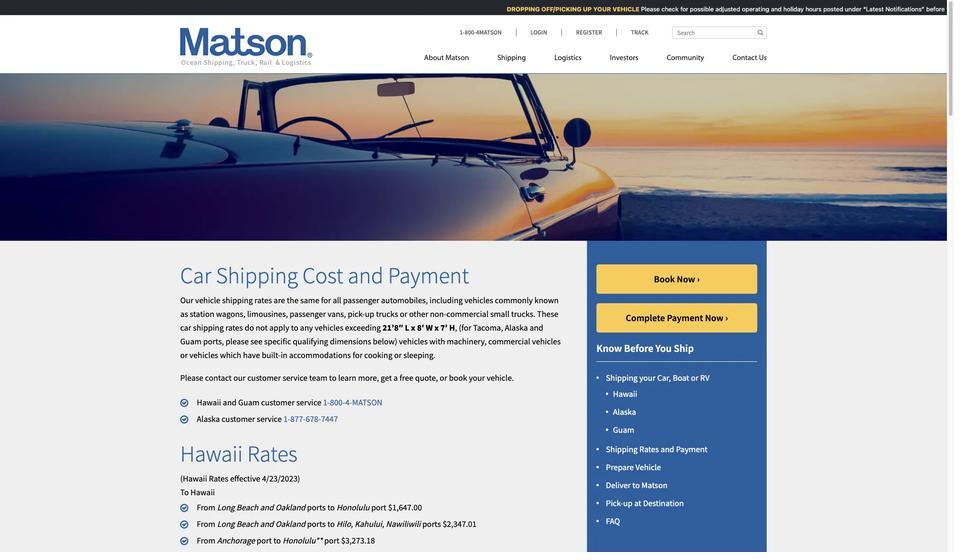 Task type: locate. For each thing, give the bounding box(es) containing it.
your
[[640, 373, 656, 384], [469, 373, 485, 384]]

hawaii
[[614, 389, 638, 400], [197, 397, 221, 408], [180, 440, 243, 468], [191, 487, 215, 498]]

2 vertical spatial from
[[197, 535, 216, 546]]

ports for honolulu
[[307, 502, 326, 513]]

oakland for hilo,
[[276, 519, 306, 530]]

1-800-4matson
[[460, 28, 502, 36]]

0 vertical spatial passenger
[[343, 295, 380, 306]]

oakland down 4/23/2023)
[[276, 502, 306, 513]]

these
[[538, 309, 559, 320]]

long up the anchorage
[[217, 519, 235, 530]]

matson
[[446, 54, 469, 62], [642, 480, 668, 491]]

port
[[372, 502, 387, 513], [257, 535, 272, 546], [325, 535, 340, 546]]

commercial down tacoma,
[[489, 336, 531, 347]]

678-
[[306, 414, 321, 425]]

hawaii rates
[[180, 440, 298, 468]]

1 horizontal spatial now ›
[[706, 312, 729, 324]]

ports
[[307, 502, 326, 513], [307, 519, 326, 530], [423, 519, 441, 530]]

and down these
[[530, 322, 544, 333]]

oakland for honolulu
[[276, 502, 306, 513]]

1 beach from the top
[[237, 502, 259, 513]]

top menu navigation
[[424, 50, 767, 69]]

shipping up "hawaii" link
[[606, 373, 638, 384]]

port up kahului,
[[372, 502, 387, 513]]

anchorage
[[217, 535, 255, 546]]

0 vertical spatial guam
[[180, 336, 202, 347]]

up inside know before you ship section
[[624, 498, 633, 509]]

2 horizontal spatial for
[[676, 5, 684, 13]]

800-
[[465, 28, 477, 36], [330, 397, 346, 408]]

1 your from the left
[[640, 373, 656, 384]]

1 x from the left
[[411, 322, 416, 333]]

rates inside know before you ship section
[[640, 444, 660, 455]]

please left check
[[637, 5, 656, 13]]

1- left 4matson
[[460, 28, 465, 36]]

0 horizontal spatial alaska
[[197, 414, 220, 425]]

for down the dimensions
[[353, 350, 363, 361]]

beach up the anchorage
[[237, 519, 259, 530]]

investors
[[611, 54, 639, 62]]

vehicle.
[[487, 373, 514, 384]]

car shipped by matson to hawaii at beach during sunset. image
[[0, 59, 948, 241]]

x right the w
[[435, 322, 439, 333]]

1 horizontal spatial for
[[353, 350, 363, 361]]

service up 1-877-678-7447 link
[[297, 397, 322, 408]]

1 from from the top
[[197, 502, 216, 513]]

rates inside (hawaii rates effective 4/23/2023) to hawaii
[[209, 474, 229, 484]]

and
[[767, 5, 778, 13], [348, 261, 384, 290], [530, 322, 544, 333], [223, 397, 237, 408], [661, 444, 675, 455], [260, 502, 274, 513], [260, 519, 274, 530]]

0 horizontal spatial matson
[[446, 54, 469, 62]]

a
[[394, 373, 398, 384]]

accommodations
[[289, 350, 351, 361]]

check
[[658, 5, 675, 13]]

1 vertical spatial service
[[297, 397, 322, 408]]

0 horizontal spatial x
[[411, 322, 416, 333]]

ports,
[[203, 336, 224, 347]]

"latest
[[859, 5, 880, 13]]

service left "team"
[[283, 373, 308, 384]]

customer up alaska customer service 1-877-678-7447
[[261, 397, 295, 408]]

free
[[400, 373, 414, 384]]

0 vertical spatial commercial
[[447, 309, 489, 320]]

your inside know before you ship section
[[640, 373, 656, 384]]

possible
[[686, 5, 710, 13]]

1 vertical spatial payment
[[668, 312, 704, 324]]

1 vertical spatial 800-
[[330, 397, 346, 408]]

guam down "car"
[[180, 336, 202, 347]]

investors link
[[596, 50, 653, 69]]

2 from from the top
[[197, 519, 216, 530]]

pick-
[[606, 498, 624, 509]]

1 horizontal spatial alaska
[[505, 322, 528, 333]]

1 horizontal spatial 1-
[[323, 397, 330, 408]]

1 vertical spatial up
[[624, 498, 633, 509]]

rv
[[701, 373, 710, 384]]

service for team
[[283, 373, 308, 384]]

0 vertical spatial long
[[217, 502, 235, 513]]

shipping up ports,
[[193, 322, 224, 333]]

0 vertical spatial payment
[[388, 261, 469, 290]]

and inside ", (for tacoma, alaska and guam ports, please see specific qualifying dimensions below) vehicles with machinery, commercial vehicles or vehicles which have built-in accommodations for cooking or sleeping."
[[530, 322, 544, 333]]

your right book
[[469, 373, 485, 384]]

hawaii inside know before you ship section
[[614, 389, 638, 400]]

for inside our vehicle shipping rates are the same for all passenger automobiles, including vehicles commonly known as station wagons, limousines, passenger vans, pick-up trucks or other non-commercial small trucks. these car shipping rates do not apply to any vehicles exceeding
[[321, 295, 331, 306]]

0 horizontal spatial 1-
[[284, 414, 291, 425]]

alaska down contact
[[197, 414, 220, 425]]

1 horizontal spatial x
[[435, 322, 439, 333]]

0 horizontal spatial passenger
[[290, 309, 326, 320]]

book now › link
[[597, 265, 758, 294]]

pick-up at destination
[[606, 498, 685, 509]]

0 horizontal spatial 800-
[[330, 397, 346, 408]]

hawaii for hawaii rates
[[180, 440, 243, 468]]

your left car,
[[640, 373, 656, 384]]

please left contact
[[180, 373, 204, 384]]

7447
[[321, 414, 338, 425]]

matson inside know before you ship section
[[642, 480, 668, 491]]

1 vertical spatial for
[[321, 295, 331, 306]]

hawaii for hawaii and guam customer service 1-800-4-matson
[[197, 397, 221, 408]]

sleeping.
[[404, 350, 436, 361]]

non-
[[430, 309, 447, 320]]

commercial up (for
[[447, 309, 489, 320]]

to right the deliver
[[633, 480, 640, 491]]

1 vertical spatial now ›
[[706, 312, 729, 324]]

800- up about matson link
[[465, 28, 477, 36]]

guam down the alaska link
[[614, 424, 635, 435]]

or down below)
[[395, 350, 402, 361]]

alaska inside know before you ship section
[[614, 407, 637, 417]]

1 vertical spatial please
[[180, 373, 204, 384]]

to left any
[[291, 322, 299, 333]]

up up exceeding
[[365, 309, 375, 320]]

guam
[[180, 336, 202, 347], [238, 397, 260, 408], [614, 424, 635, 435]]

guam up alaska customer service 1-877-678-7447
[[238, 397, 260, 408]]

passenger up any
[[290, 309, 326, 320]]

0 horizontal spatial your
[[469, 373, 485, 384]]

1 vertical spatial long
[[217, 519, 235, 530]]

0 horizontal spatial rates
[[209, 474, 229, 484]]

passenger up pick-
[[343, 295, 380, 306]]

0 horizontal spatial for
[[321, 295, 331, 306]]

long for from long beach and oakland ports to hilo, kahului, nawiliwili ports $2,347.01
[[217, 519, 235, 530]]

or inside our vehicle shipping rates are the same for all passenger automobiles, including vehicles commonly known as station wagons, limousines, passenger vans, pick-up trucks or other non-commercial small trucks. these car shipping rates do not apply to any vehicles exceeding
[[400, 309, 408, 320]]

get
[[381, 373, 392, 384]]

2 vertical spatial payment
[[677, 444, 708, 455]]

0 horizontal spatial rates
[[226, 322, 243, 333]]

800- up 7447
[[330, 397, 346, 408]]

shipping your car, boat or rv
[[606, 373, 710, 384]]

0 vertical spatial up
[[365, 309, 375, 320]]

4matson
[[477, 28, 502, 36]]

up
[[365, 309, 375, 320], [624, 498, 633, 509]]

1 horizontal spatial rates
[[248, 440, 298, 468]]

service down hawaii and guam customer service 1-800-4-matson
[[257, 414, 282, 425]]

hawaii down contact
[[197, 397, 221, 408]]

to left learn
[[329, 373, 337, 384]]

pick-
[[348, 309, 365, 320]]

1 vertical spatial guam
[[238, 397, 260, 408]]

more,
[[358, 373, 379, 384]]

rates for hawaii
[[248, 440, 298, 468]]

shipping
[[498, 54, 526, 62], [216, 261, 298, 290], [606, 373, 638, 384], [606, 444, 638, 455]]

1 horizontal spatial up
[[624, 498, 633, 509]]

login
[[531, 28, 548, 36]]

logistics
[[555, 54, 582, 62]]

1 vertical spatial passenger
[[290, 309, 326, 320]]

for left all
[[321, 295, 331, 306]]

3 from from the top
[[197, 535, 216, 546]]

please
[[226, 336, 249, 347]]

alaska for alaska
[[614, 407, 637, 417]]

book
[[655, 273, 676, 285]]

2 vertical spatial for
[[353, 350, 363, 361]]

2 oakland from the top
[[276, 519, 306, 530]]

and up vehicle at right bottom
[[661, 444, 675, 455]]

for inside ", (for tacoma, alaska and guam ports, please see specific qualifying dimensions below) vehicles with machinery, commercial vehicles or vehicles which have built-in accommodations for cooking or sleeping."
[[353, 350, 363, 361]]

rates up "limousines,"
[[255, 295, 272, 306]]

h
[[450, 322, 455, 333]]

1 vertical spatial rates
[[226, 322, 243, 333]]

21'8″
[[383, 322, 404, 333]]

shipping inside top menu navigation
[[498, 54, 526, 62]]

long down (hawaii rates effective 4/23/2023) to hawaii
[[217, 502, 235, 513]]

shipping up wagons,
[[222, 295, 253, 306]]

2 horizontal spatial rates
[[640, 444, 660, 455]]

0 horizontal spatial up
[[365, 309, 375, 320]]

hawaii down (hawaii
[[191, 487, 215, 498]]

customer up hawaii rates
[[222, 414, 255, 425]]

shipping up prepare
[[606, 444, 638, 455]]

1 vertical spatial from
[[197, 519, 216, 530]]

or down automobiles,
[[400, 309, 408, 320]]

2 vertical spatial customer
[[222, 414, 255, 425]]

0 vertical spatial for
[[676, 5, 684, 13]]

customer down built-
[[248, 373, 281, 384]]

port down from long beach and oakland ports to hilo, kahului, nawiliwili ports $2,347.01
[[325, 535, 340, 546]]

shipping for shipping your car, boat or rv
[[606, 373, 638, 384]]

oakland up from anchorage port to honolulu** port $3,273.18
[[276, 519, 306, 530]]

x right l
[[411, 322, 416, 333]]

for right check
[[676, 5, 684, 13]]

l
[[405, 322, 410, 333]]

from anchorage port to honolulu** port $3,273.18
[[197, 535, 375, 546]]

contact
[[733, 54, 758, 62]]

dimensions
[[330, 336, 372, 347]]

1 long from the top
[[217, 502, 235, 513]]

or inside section
[[692, 373, 699, 384]]

matson
[[352, 397, 383, 408]]

shipping down 4matson
[[498, 54, 526, 62]]

1 vertical spatial 1-
[[323, 397, 330, 408]]

port right the anchorage
[[257, 535, 272, 546]]

None search field
[[673, 27, 767, 39]]

0 horizontal spatial port
[[257, 535, 272, 546]]

service
[[283, 373, 308, 384], [297, 397, 322, 408], [257, 414, 282, 425]]

matson down vehicle at right bottom
[[642, 480, 668, 491]]

2 beach from the top
[[237, 519, 259, 530]]

$3,273.18
[[341, 535, 375, 546]]

0 vertical spatial matson
[[446, 54, 469, 62]]

ports up from long beach and oakland ports to hilo, kahului, nawiliwili ports $2,347.01
[[307, 502, 326, 513]]

2 vertical spatial guam
[[614, 424, 635, 435]]

shipping
[[222, 295, 253, 306], [193, 322, 224, 333]]

0 horizontal spatial now ›
[[677, 273, 700, 285]]

ports down from long beach and oakland ports to honolulu port $1,647.00
[[307, 519, 326, 530]]

alaska inside ", (for tacoma, alaska and guam ports, please see specific qualifying dimensions below) vehicles with machinery, commercial vehicles or vehicles which have built-in accommodations for cooking or sleeping."
[[505, 322, 528, 333]]

beach for from long beach and oakland ports to hilo, kahului, nawiliwili ports $2,347.01
[[237, 519, 259, 530]]

1- down hawaii and guam customer service 1-800-4-matson
[[284, 414, 291, 425]]

rates right (hawaii
[[209, 474, 229, 484]]

0 vertical spatial service
[[283, 373, 308, 384]]

0 vertical spatial beach
[[237, 502, 259, 513]]

Search search field
[[673, 27, 767, 39]]

1 vertical spatial customer
[[261, 397, 295, 408]]

from long beach and oakland ports to honolulu port $1,647.00
[[197, 502, 422, 513]]

0 vertical spatial rates
[[255, 295, 272, 306]]

1 horizontal spatial 800-
[[465, 28, 477, 36]]

vehicles down vans,
[[315, 322, 344, 333]]

0 horizontal spatial guam
[[180, 336, 202, 347]]

alaska down trucks.
[[505, 322, 528, 333]]

0 vertical spatial please
[[637, 5, 656, 13]]

notifications"
[[882, 5, 921, 13]]

2 long from the top
[[217, 519, 235, 530]]

shipping rates and payment link
[[606, 444, 708, 455]]

shipping for shipping rates and payment
[[606, 444, 638, 455]]

and down our
[[223, 397, 237, 408]]

boat
[[673, 373, 690, 384]]

0 vertical spatial 1-
[[460, 28, 465, 36]]

matson right about in the top left of the page
[[446, 54, 469, 62]]

or down "car"
[[180, 350, 188, 361]]

vehicles down ports,
[[190, 350, 218, 361]]

2 vertical spatial 1-
[[284, 414, 291, 425]]

vehicle
[[609, 5, 635, 13]]

alaska for alaska customer service 1-877-678-7447
[[197, 414, 220, 425]]

shipping for shipping
[[498, 54, 526, 62]]

2 horizontal spatial alaska
[[614, 407, 637, 417]]

0 vertical spatial oakland
[[276, 502, 306, 513]]

beach down (hawaii rates effective 4/23/2023) to hawaii
[[237, 502, 259, 513]]

1- up 7447
[[323, 397, 330, 408]]

other
[[409, 309, 429, 320]]

deliver to matson link
[[606, 480, 668, 491]]

1 vertical spatial oakland
[[276, 519, 306, 530]]

0 vertical spatial shipping
[[222, 295, 253, 306]]

4-
[[346, 397, 352, 408]]

1 horizontal spatial passenger
[[343, 295, 380, 306]]

machinery,
[[447, 336, 487, 347]]

nawiliwili
[[386, 519, 421, 530]]

2 horizontal spatial guam
[[614, 424, 635, 435]]

up left at
[[624, 498, 633, 509]]

now ›
[[677, 273, 700, 285], [706, 312, 729, 324]]

1 horizontal spatial your
[[640, 373, 656, 384]]

matson inside about matson link
[[446, 54, 469, 62]]

2 horizontal spatial 1-
[[460, 28, 465, 36]]

commercial inside our vehicle shipping rates are the same for all passenger automobiles, including vehicles commonly known as station wagons, limousines, passenger vans, pick-up trucks or other non-commercial small trucks. these car shipping rates do not apply to any vehicles exceeding
[[447, 309, 489, 320]]

0 vertical spatial customer
[[248, 373, 281, 384]]

1 vertical spatial matson
[[642, 480, 668, 491]]

rates up vehicle at right bottom
[[640, 444, 660, 455]]

not
[[256, 322, 268, 333]]

1 horizontal spatial matson
[[642, 480, 668, 491]]

2 horizontal spatial port
[[372, 502, 387, 513]]

1 vertical spatial commercial
[[489, 336, 531, 347]]

from
[[197, 502, 216, 513], [197, 519, 216, 530], [197, 535, 216, 546]]

1 horizontal spatial guam
[[238, 397, 260, 408]]

about
[[424, 54, 444, 62]]

faq
[[606, 516, 621, 527]]

rates up 4/23/2023)
[[248, 440, 298, 468]]

rates up please
[[226, 322, 243, 333]]

register link
[[562, 28, 617, 36]]

and down 4/23/2023)
[[260, 502, 274, 513]]

track
[[632, 28, 649, 36]]

1-
[[460, 28, 465, 36], [323, 397, 330, 408], [284, 414, 291, 425]]

which
[[220, 350, 242, 361]]

0 vertical spatial from
[[197, 502, 216, 513]]

automobiles,
[[381, 295, 428, 306]]

alaska down "hawaii" link
[[614, 407, 637, 417]]

hawaii up the alaska link
[[614, 389, 638, 400]]

or left rv
[[692, 373, 699, 384]]

1 vertical spatial beach
[[237, 519, 259, 530]]

hawaii up (hawaii
[[180, 440, 243, 468]]

as
[[180, 309, 188, 320]]

1 oakland from the top
[[276, 502, 306, 513]]



Task type: vqa. For each thing, say whether or not it's contained in the screenshot.
Weight: to the middle
no



Task type: describe. For each thing, give the bounding box(es) containing it.
2 your from the left
[[469, 373, 485, 384]]

exceeding
[[345, 322, 381, 333]]

under
[[841, 5, 858, 13]]

1 horizontal spatial rates
[[255, 295, 272, 306]]

0 vertical spatial now ›
[[677, 273, 700, 285]]

search image
[[758, 29, 764, 36]]

and up our vehicle shipping rates are the same for all passenger automobiles, including vehicles commonly known as station wagons, limousines, passenger vans, pick-up trucks or other non-commercial small trucks. these car shipping rates do not apply to any vehicles exceeding at bottom
[[348, 261, 384, 290]]

about matson
[[424, 54, 469, 62]]

and left holiday
[[767, 5, 778, 13]]

1 horizontal spatial port
[[325, 535, 340, 546]]

blue matson logo with ocean, shipping, truck, rail and logistics written beneath it. image
[[180, 28, 313, 67]]

quote,
[[415, 373, 438, 384]]

,
[[455, 322, 458, 333]]

in
[[281, 350, 288, 361]]

and up from anchorage port to honolulu** port $3,273.18
[[260, 519, 274, 530]]

logistics link
[[541, 50, 596, 69]]

0 horizontal spatial please
[[180, 373, 204, 384]]

from for from anchorage port to honolulu** port $3,273.18
[[197, 535, 216, 546]]

1-800-4matson link
[[460, 28, 516, 36]]

honolulu
[[337, 502, 370, 513]]

effective
[[230, 474, 261, 484]]

long for from long beach and oakland ports to honolulu port $1,647.00
[[217, 502, 235, 513]]

register
[[577, 28, 603, 36]]

prepare vehicle
[[606, 462, 662, 473]]

hilo,
[[337, 519, 353, 530]]

community link
[[653, 50, 719, 69]]

below)
[[373, 336, 398, 347]]

customer for our
[[248, 373, 281, 384]]

or left book
[[440, 373, 448, 384]]

4/23/2023)
[[262, 474, 300, 484]]

(hawaii rates effective 4/23/2023) to hawaii
[[180, 474, 300, 498]]

car shipping cost and payment
[[180, 261, 469, 290]]

specific
[[264, 336, 291, 347]]

adjusted
[[712, 5, 736, 13]]

hawaii and guam customer service 1-800-4-matson
[[197, 397, 383, 408]]

community
[[667, 54, 705, 62]]

about matson link
[[424, 50, 484, 69]]

the
[[287, 295, 299, 306]]

see
[[251, 336, 263, 347]]

hours
[[802, 5, 818, 13]]

hawaii inside (hawaii rates effective 4/23/2023) to hawaii
[[191, 487, 215, 498]]

faq link
[[606, 516, 621, 527]]

track link
[[617, 28, 649, 36]]

commonly
[[495, 295, 533, 306]]

shipping link
[[484, 50, 541, 69]]

and inside know before you ship section
[[661, 444, 675, 455]]

vehicles down these
[[532, 336, 561, 347]]

payment inside 'complete payment now ›' link
[[668, 312, 704, 324]]

$2,347.01
[[443, 519, 477, 530]]

beach for from long beach and oakland ports to honolulu port $1,647.00
[[237, 502, 259, 513]]

same
[[300, 295, 320, 306]]

rates for (hawaii
[[209, 474, 229, 484]]

team
[[310, 373, 328, 384]]

vehicles down 21'8″ l x 8′ w x 7′ h
[[399, 336, 428, 347]]

2 vertical spatial service
[[257, 414, 282, 425]]

know
[[597, 342, 623, 355]]

before
[[923, 5, 941, 13]]

small
[[491, 309, 510, 320]]

to left honolulu**
[[274, 535, 281, 546]]

login link
[[516, 28, 562, 36]]

w
[[426, 322, 433, 333]]

shipping up are
[[216, 261, 298, 290]]

book now ›
[[655, 273, 700, 285]]

ports left $2,347.01
[[423, 519, 441, 530]]

dropping
[[503, 5, 536, 13]]

2 x from the left
[[435, 322, 439, 333]]

up
[[579, 5, 588, 13]]

7′
[[441, 322, 448, 333]]

have
[[243, 350, 260, 361]]

for for possible
[[676, 5, 684, 13]]

trucks
[[376, 309, 399, 320]]

to inside know before you ship section
[[633, 480, 640, 491]]

known
[[535, 295, 559, 306]]

up inside our vehicle shipping rates are the same for all passenger automobiles, including vehicles commonly known as station wagons, limousines, passenger vans, pick-up trucks or other non-commercial small trucks. these car shipping rates do not apply to any vehicles exceeding
[[365, 309, 375, 320]]

service for 1-
[[297, 397, 322, 408]]

guam inside know before you ship section
[[614, 424, 635, 435]]

rates for shipping
[[640, 444, 660, 455]]

customer for guam
[[261, 397, 295, 408]]

1-877-678-7447 link
[[284, 414, 338, 425]]

kahului,
[[355, 519, 385, 530]]

vehicle
[[636, 462, 662, 473]]

know before you ship section
[[576, 241, 779, 553]]

shipping your car, boat or rv link
[[606, 373, 710, 384]]

to inside our vehicle shipping rates are the same for all passenger automobiles, including vehicles commonly known as station wagons, limousines, passenger vans, pick-up trucks or other non-commercial small trucks. these car shipping rates do not apply to any vehicles exceeding
[[291, 322, 299, 333]]

car
[[180, 261, 212, 290]]

ports for hilo,
[[307, 519, 326, 530]]

cost
[[303, 261, 344, 290]]

vehicles up small
[[465, 295, 494, 306]]

from long beach and oakland ports to hilo, kahului, nawiliwili ports $2,347.01
[[197, 519, 477, 530]]

commercial inside ", (for tacoma, alaska and guam ports, please see specific qualifying dimensions below) vehicles with machinery, commercial vehicles or vehicles which have built-in accommodations for cooking or sleeping."
[[489, 336, 531, 347]]

from for from long beach and oakland ports to honolulu port $1,647.00
[[197, 502, 216, 513]]

contact us
[[733, 54, 767, 62]]

know before you ship
[[597, 342, 695, 355]]

to left hilo,
[[328, 519, 335, 530]]

to
[[180, 487, 189, 498]]

car
[[180, 322, 191, 333]]

limousines,
[[247, 309, 288, 320]]

from for from long beach and oakland ports to hilo, kahului, nawiliwili ports $2,347.01
[[197, 519, 216, 530]]

to up from long beach and oakland ports to hilo, kahului, nawiliwili ports $2,347.01
[[328, 502, 335, 513]]

station
[[190, 309, 214, 320]]

hawaii for hawaii
[[614, 389, 638, 400]]

vans,
[[328, 309, 346, 320]]

1-800-4-matson link
[[323, 397, 383, 408]]

for for all
[[321, 295, 331, 306]]

do
[[245, 322, 254, 333]]

book
[[449, 373, 468, 384]]

0 vertical spatial 800-
[[465, 28, 477, 36]]

our
[[234, 373, 246, 384]]

guam inside ", (for tacoma, alaska and guam ports, please see specific qualifying dimensions below) vehicles with machinery, commercial vehicles or vehicles which have built-in accommodations for cooking or sleeping."
[[180, 336, 202, 347]]

hawaii link
[[614, 389, 638, 400]]

built-
[[262, 350, 281, 361]]

ship
[[674, 342, 695, 355]]

cooking
[[365, 350, 393, 361]]

contact us link
[[719, 50, 767, 69]]

car,
[[658, 373, 672, 384]]

prepare vehicle link
[[606, 462, 662, 473]]

prepare
[[606, 462, 634, 473]]

complete payment now › link
[[597, 303, 758, 333]]

wagons,
[[216, 309, 246, 320]]

off/picking
[[537, 5, 577, 13]]

trucks.
[[512, 309, 536, 320]]

(hawaii
[[180, 474, 207, 484]]

contact
[[205, 373, 232, 384]]

1 vertical spatial shipping
[[193, 322, 224, 333]]

with
[[430, 336, 446, 347]]

1 horizontal spatial please
[[637, 5, 656, 13]]



